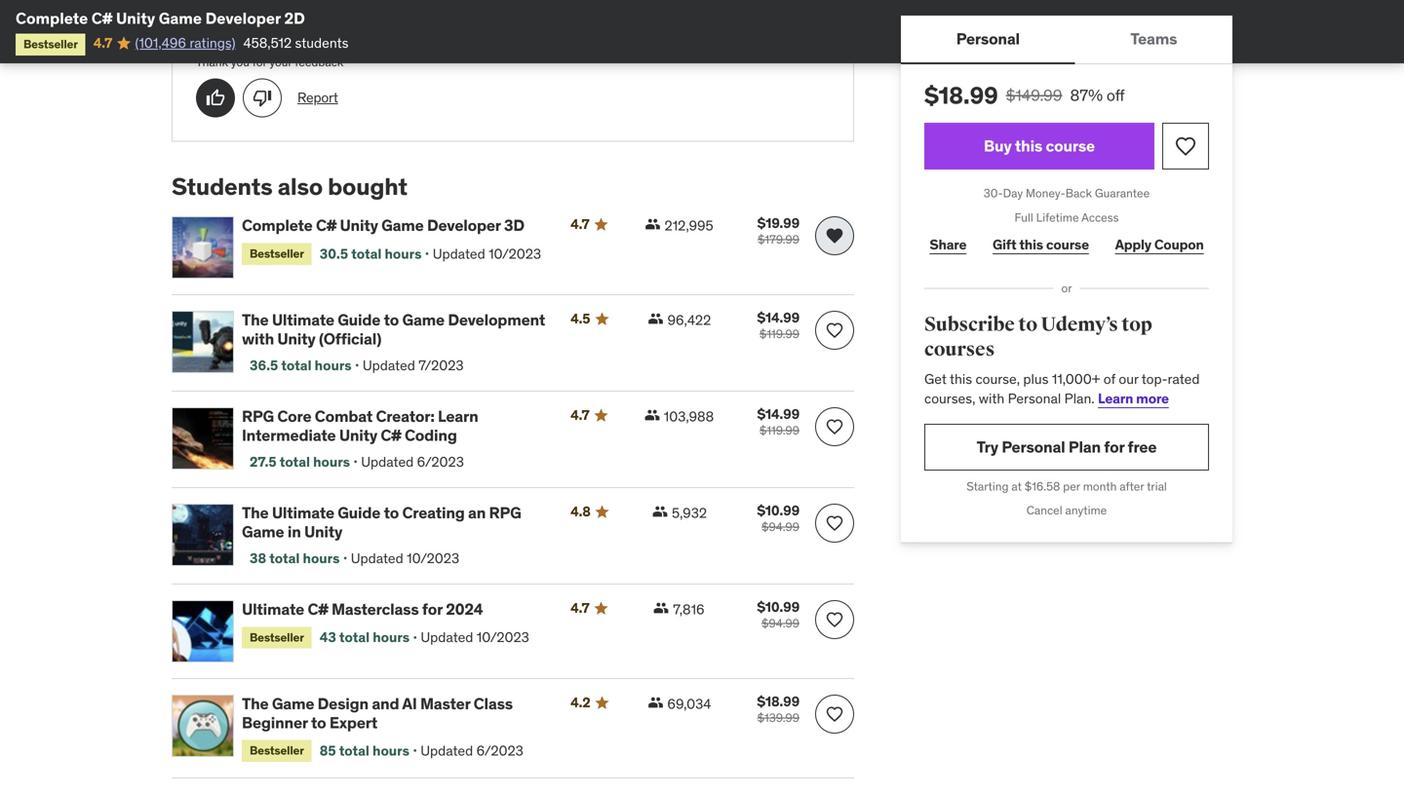 Task type: describe. For each thing, give the bounding box(es) containing it.
(101,496
[[135, 34, 186, 52]]

hours for 27.5 total hours
[[313, 454, 350, 471]]

10/2023 for developer
[[489, 245, 541, 263]]

38 total hours
[[250, 550, 340, 568]]

0 horizontal spatial for
[[252, 55, 267, 70]]

rpg core combat creator: learn intermediate unity c# coding
[[242, 407, 478, 446]]

rated
[[1168, 371, 1200, 388]]

coding
[[405, 426, 457, 446]]

top-
[[1142, 371, 1168, 388]]

game inside the ultimate guide to creating an rpg game in unity
[[242, 522, 284, 542]]

wishlist image for rpg core combat creator: learn intermediate unity c# coding
[[825, 418, 845, 437]]

4.8
[[571, 503, 591, 521]]

$14.99 for rpg core combat creator: learn intermediate unity c# coding
[[757, 406, 800, 423]]

apply coupon button
[[1110, 226, 1209, 265]]

xsmall image for complete c# unity game developer 3d
[[645, 217, 661, 232]]

wishlist image for the ultimate guide to game development with unity (official)
[[825, 321, 845, 341]]

6/2023 for 27.5 total hours
[[417, 454, 464, 471]]

2024
[[446, 600, 483, 620]]

updated for 30.5 total hours
[[433, 245, 485, 263]]

guarantee
[[1095, 186, 1150, 201]]

creator:
[[376, 407, 435, 427]]

your
[[270, 55, 292, 70]]

apply coupon
[[1115, 236, 1204, 254]]

the ultimate guide to game development with unity (official) link
[[242, 310, 547, 349]]

for for ultimate c# masterclass for 2024
[[422, 600, 443, 620]]

4.7 for ultimate c# masterclass for 2024
[[571, 600, 590, 617]]

$119.99 for rpg core combat creator: learn intermediate unity c# coding
[[760, 423, 800, 439]]

in
[[288, 522, 301, 542]]

share
[[930, 236, 967, 254]]

learn inside rpg core combat creator: learn intermediate unity c# coding
[[438, 407, 478, 427]]

courses,
[[925, 390, 976, 407]]

teams button
[[1075, 16, 1233, 62]]

c# inside rpg core combat creator: learn intermediate unity c# coding
[[381, 426, 401, 446]]

85
[[320, 743, 336, 760]]

2d
[[284, 8, 305, 28]]

$179.99
[[758, 232, 800, 247]]

xsmall image for the game design and ai master class beginner to expert
[[648, 696, 664, 711]]

also
[[278, 172, 323, 201]]

$18.99 for $18.99 $139.99
[[757, 694, 800, 711]]

courses
[[925, 338, 995, 362]]

students also bought
[[172, 172, 408, 201]]

month
[[1083, 479, 1117, 494]]

learn more
[[1098, 390, 1169, 407]]

$18.99 for $18.99 $149.99 87% off
[[925, 81, 998, 110]]

rpg inside rpg core combat creator: learn intermediate unity c# coding
[[242, 407, 274, 427]]

unity inside the ultimate guide to creating an rpg game in unity
[[304, 522, 343, 542]]

total for 85
[[339, 743, 370, 760]]

off
[[1107, 85, 1125, 105]]

intermediate
[[242, 426, 336, 446]]

complete c# unity game developer 2d
[[16, 8, 305, 28]]

updated for 27.5 total hours
[[361, 454, 414, 471]]

total for 43
[[339, 629, 370, 647]]

2 vertical spatial ultimate
[[242, 600, 304, 620]]

$14.99 $119.99 for rpg core combat creator: learn intermediate unity c# coding
[[757, 406, 800, 439]]

1 horizontal spatial learn
[[1098, 390, 1134, 407]]

complete for complete c# unity game developer 2d
[[16, 8, 88, 28]]

plan
[[1069, 437, 1101, 457]]

mark as unhelpful image
[[253, 88, 272, 108]]

bestseller for complete
[[250, 246, 304, 261]]

c# for ultimate c# masterclass for 2024
[[308, 600, 328, 620]]

30.5 total hours
[[320, 245, 422, 263]]

gift this course
[[993, 236, 1089, 254]]

4.7 for complete c# unity game developer 3d
[[571, 216, 590, 233]]

bestseller for the
[[250, 744, 304, 759]]

developer for 3d
[[427, 216, 501, 236]]

27.5
[[250, 454, 277, 471]]

report button
[[297, 88, 338, 107]]

complete c# unity game developer 3d
[[242, 216, 525, 236]]

the for the game design and ai master class beginner to expert
[[242, 695, 269, 715]]

7,816
[[673, 601, 705, 619]]

updated 6/2023 for 27.5 total hours
[[361, 454, 464, 471]]

4.7 for rpg core combat creator: learn intermediate unity c# coding
[[571, 407, 590, 424]]

$10.99 for the ultimate guide to creating an rpg game in unity
[[757, 502, 800, 520]]

gift
[[993, 236, 1017, 254]]

design
[[318, 695, 369, 715]]

coupon
[[1155, 236, 1204, 254]]

starting at $16.58 per month after trial cancel anytime
[[967, 479, 1167, 519]]

unity up "(101,496"
[[116, 8, 155, 28]]

try
[[977, 437, 999, 457]]

starting
[[967, 479, 1009, 494]]

to inside the ultimate guide to game development with unity (official)
[[384, 310, 399, 330]]

get this course, plus 11,000+ of our top-rated courses, with personal plan.
[[925, 371, 1200, 407]]

core
[[277, 407, 312, 427]]

buy this course button
[[925, 123, 1155, 170]]

wishlist image for the game design and ai master class beginner to expert
[[825, 705, 845, 725]]

total for 36.5
[[281, 357, 312, 375]]

96,422
[[668, 312, 711, 329]]

updated for 38 total hours
[[351, 550, 404, 568]]

subscribe to udemy's top courses
[[925, 313, 1153, 362]]

$18.99 $149.99 87% off
[[925, 81, 1125, 110]]

trial
[[1147, 479, 1167, 494]]

students
[[295, 34, 349, 52]]

updated 10/2023 for 2024
[[421, 629, 529, 647]]

hours for 43 total hours
[[373, 629, 410, 647]]

$10.99 $94.99 for the ultimate guide to creating an rpg game in unity
[[757, 502, 800, 535]]

free
[[1128, 437, 1157, 457]]

11,000+
[[1052, 371, 1101, 388]]

xsmall image for rpg core combat creator: learn intermediate unity c# coding
[[644, 408, 660, 423]]

7/2023
[[419, 357, 464, 375]]

wishlist image for ultimate c# masterclass for 2024
[[825, 611, 845, 630]]

personal inside "personal" button
[[957, 29, 1020, 49]]

day
[[1003, 186, 1023, 201]]

updated 10/2023 for developer
[[433, 245, 541, 263]]

4.5
[[571, 310, 590, 328]]

30-
[[984, 186, 1003, 201]]

our
[[1119, 371, 1139, 388]]

$16.58
[[1025, 479, 1061, 494]]

or
[[1062, 281, 1072, 296]]

back
[[1066, 186, 1092, 201]]

buy
[[984, 136, 1012, 156]]

30-day money-back guarantee full lifetime access
[[984, 186, 1150, 225]]

updated for 85 total hours
[[421, 743, 473, 760]]

$14.99 for the ultimate guide to game development with unity (official)
[[757, 309, 800, 327]]

gift this course link
[[988, 226, 1095, 265]]

teams
[[1131, 29, 1177, 49]]

rpg core combat creator: learn intermediate unity c# coding link
[[242, 407, 547, 446]]

unity inside the ultimate guide to game development with unity (official)
[[277, 329, 316, 349]]

development
[[448, 310, 545, 330]]

10/2023 for 2024
[[477, 629, 529, 647]]

udemy's
[[1041, 313, 1118, 337]]

1 vertical spatial 10/2023
[[407, 550, 460, 568]]

game up 30.5 total hours
[[381, 216, 424, 236]]

hours for 30.5 total hours
[[385, 245, 422, 263]]

to inside the game design and ai master class beginner to expert
[[311, 713, 326, 733]]

buy this course
[[984, 136, 1095, 156]]

course for gift this course
[[1046, 236, 1089, 254]]

expert
[[330, 713, 378, 733]]



Task type: vqa. For each thing, say whether or not it's contained in the screenshot.
characters and strings
no



Task type: locate. For each thing, give the bounding box(es) containing it.
unity up 36.5 total hours in the top left of the page
[[277, 329, 316, 349]]

2 $14.99 $119.99 from the top
[[757, 406, 800, 439]]

0 vertical spatial $10.99
[[757, 502, 800, 520]]

report
[[297, 89, 338, 106]]

complete for complete c# unity game developer 3d
[[242, 216, 313, 236]]

beginner
[[242, 713, 308, 733]]

0 vertical spatial $119.99
[[760, 327, 800, 342]]

4.7 up "4.2"
[[571, 600, 590, 617]]

this right buy
[[1015, 136, 1043, 156]]

developer
[[205, 8, 281, 28], [427, 216, 501, 236]]

personal inside try personal plan for free link
[[1002, 437, 1066, 457]]

learn right creator:
[[438, 407, 478, 427]]

hours for 38 total hours
[[303, 550, 340, 568]]

1 vertical spatial $119.99
[[760, 423, 800, 439]]

2 $119.99 from the top
[[760, 423, 800, 439]]

1 guide from the top
[[338, 310, 381, 330]]

hours down '(official)'
[[315, 357, 352, 375]]

0 vertical spatial updated 6/2023
[[361, 454, 464, 471]]

thank you for your feedback
[[196, 55, 344, 70]]

1 vertical spatial developer
[[427, 216, 501, 236]]

xsmall image left 69,034 at the bottom of the page
[[648, 696, 664, 711]]

2 wishlist image from the top
[[825, 611, 845, 630]]

$119.99 for the ultimate guide to game development with unity (official)
[[760, 327, 800, 342]]

updated 6/2023 down class
[[421, 743, 524, 760]]

ultimate down 38
[[242, 600, 304, 620]]

3d
[[504, 216, 525, 236]]

0 vertical spatial for
[[252, 55, 267, 70]]

$10.99 right 7,816
[[757, 599, 800, 617]]

$119.99 right 103,988
[[760, 423, 800, 439]]

$10.99 right 5,932
[[757, 502, 800, 520]]

1 $14.99 from the top
[[757, 309, 800, 327]]

$10.99 $94.99 for ultimate c# masterclass for 2024
[[757, 599, 800, 632]]

game
[[159, 8, 202, 28], [381, 216, 424, 236], [402, 310, 445, 330], [242, 522, 284, 542], [272, 695, 314, 715]]

$139.99
[[757, 711, 800, 726]]

2 horizontal spatial for
[[1104, 437, 1125, 457]]

total right 36.5
[[281, 357, 312, 375]]

course for buy this course
[[1046, 136, 1095, 156]]

updated 6/2023
[[361, 454, 464, 471], [421, 743, 524, 760]]

updated down 2024
[[421, 629, 473, 647]]

1 vertical spatial $14.99 $119.99
[[757, 406, 800, 439]]

tab list containing personal
[[901, 16, 1233, 64]]

updated 6/2023 down coding
[[361, 454, 464, 471]]

2 vertical spatial 10/2023
[[477, 629, 529, 647]]

xsmall image for the ultimate guide to game development with unity (official)
[[648, 311, 664, 327]]

this inside button
[[1015, 136, 1043, 156]]

2 $94.99 from the top
[[762, 617, 800, 632]]

plus
[[1024, 371, 1049, 388]]

$14.99
[[757, 309, 800, 327], [757, 406, 800, 423]]

xsmall image
[[645, 217, 661, 232], [648, 311, 664, 327], [652, 504, 668, 520]]

try personal plan for free
[[977, 437, 1157, 457]]

$14.99 right 103,988
[[757, 406, 800, 423]]

1 $10.99 from the top
[[757, 502, 800, 520]]

$10.99 $94.99 right 5,932
[[757, 502, 800, 535]]

unity up 30.5 total hours
[[340, 216, 378, 236]]

$119.99 right 96,422
[[760, 327, 800, 342]]

0 horizontal spatial learn
[[438, 407, 478, 427]]

xsmall image left 103,988
[[644, 408, 660, 423]]

course up "back"
[[1046, 136, 1095, 156]]

for left 2024
[[422, 600, 443, 620]]

0 vertical spatial this
[[1015, 136, 1043, 156]]

38
[[250, 550, 266, 568]]

tab list
[[901, 16, 1233, 64]]

ultimate for (official)
[[272, 310, 334, 330]]

unity inside rpg core combat creator: learn intermediate unity c# coding
[[339, 426, 378, 446]]

personal inside the get this course, plus 11,000+ of our top-rated courses, with personal plan.
[[1008, 390, 1061, 407]]

total for 38
[[269, 550, 300, 568]]

updated down 'master'
[[421, 743, 473, 760]]

$14.99 down $179.99 at right
[[757, 309, 800, 327]]

c# for complete c# unity game developer 3d
[[316, 216, 337, 236]]

0 horizontal spatial 6/2023
[[417, 454, 464, 471]]

updated 10/2023 down "the ultimate guide to creating an rpg game in unity" 'link'
[[351, 550, 460, 568]]

c#
[[91, 8, 113, 28], [316, 216, 337, 236], [381, 426, 401, 446], [308, 600, 328, 620]]

updated down rpg core combat creator: learn intermediate unity c# coding link
[[361, 454, 414, 471]]

of
[[1104, 371, 1116, 388]]

undo mark as helpful image
[[206, 88, 225, 108]]

0 vertical spatial complete
[[16, 8, 88, 28]]

0 horizontal spatial developer
[[205, 8, 281, 28]]

30.5
[[320, 245, 348, 263]]

developer for 2d
[[205, 8, 281, 28]]

1 horizontal spatial rpg
[[489, 503, 521, 523]]

1 $14.99 $119.99 from the top
[[757, 309, 800, 342]]

course
[[1046, 136, 1095, 156], [1046, 236, 1089, 254]]

ultimate up 36.5 total hours in the top left of the page
[[272, 310, 334, 330]]

the for the ultimate guide to game development with unity (official)
[[242, 310, 269, 330]]

1 horizontal spatial $18.99
[[925, 81, 998, 110]]

updated 10/2023
[[433, 245, 541, 263], [351, 550, 460, 568], [421, 629, 529, 647]]

(101,496 ratings)
[[135, 34, 236, 52]]

master
[[420, 695, 470, 715]]

guide
[[338, 310, 381, 330], [338, 503, 381, 523]]

(official)
[[319, 329, 382, 349]]

learn down of
[[1098, 390, 1134, 407]]

rpg right an
[[489, 503, 521, 523]]

0 vertical spatial xsmall image
[[644, 408, 660, 423]]

$10.99 for ultimate c# masterclass for 2024
[[757, 599, 800, 617]]

total right 38
[[269, 550, 300, 568]]

1 vertical spatial xsmall image
[[648, 311, 664, 327]]

36.5
[[250, 357, 278, 375]]

hours down rpg core combat creator: learn intermediate unity c# coding
[[313, 454, 350, 471]]

updated
[[433, 245, 485, 263], [363, 357, 415, 375], [361, 454, 414, 471], [351, 550, 404, 568], [421, 629, 473, 647], [421, 743, 473, 760]]

0 vertical spatial developer
[[205, 8, 281, 28]]

1 vertical spatial with
[[979, 390, 1005, 407]]

87%
[[1070, 85, 1103, 105]]

0 vertical spatial wishlist image
[[825, 514, 845, 534]]

total for 27.5
[[280, 454, 310, 471]]

the for the ultimate guide to creating an rpg game in unity
[[242, 503, 269, 523]]

share button
[[925, 226, 972, 265]]

updated down the ultimate guide to creating an rpg game in unity at bottom left
[[351, 550, 404, 568]]

1 $94.99 from the top
[[762, 520, 800, 535]]

to inside subscribe to udemy's top courses
[[1019, 313, 1038, 337]]

43
[[320, 629, 336, 647]]

$10.99 $94.99 right 7,816
[[757, 599, 800, 632]]

the inside the game design and ai master class beginner to expert
[[242, 695, 269, 715]]

0 vertical spatial $10.99 $94.99
[[757, 502, 800, 535]]

course down lifetime
[[1046, 236, 1089, 254]]

hours down the game design and ai master class beginner to expert link
[[373, 743, 410, 760]]

1 vertical spatial this
[[1020, 236, 1044, 254]]

lifetime
[[1036, 210, 1079, 225]]

1 horizontal spatial for
[[422, 600, 443, 620]]

1 vertical spatial $10.99 $94.99
[[757, 599, 800, 632]]

hours down 'ultimate c# masterclass for 2024' link
[[373, 629, 410, 647]]

with up 36.5
[[242, 329, 274, 349]]

ai
[[402, 695, 417, 715]]

cancel
[[1027, 503, 1063, 519]]

total down intermediate in the left bottom of the page
[[280, 454, 310, 471]]

wishlist image
[[1174, 135, 1198, 158], [825, 226, 845, 246], [825, 321, 845, 341], [825, 418, 845, 437], [825, 705, 845, 725]]

1 $10.99 $94.99 from the top
[[757, 502, 800, 535]]

guide inside the ultimate guide to creating an rpg game in unity
[[338, 503, 381, 523]]

with down course,
[[979, 390, 1005, 407]]

2 vertical spatial updated 10/2023
[[421, 629, 529, 647]]

0 vertical spatial with
[[242, 329, 274, 349]]

with inside the get this course, plus 11,000+ of our top-rated courses, with personal plan.
[[979, 390, 1005, 407]]

$14.99 $119.99 down $179.99 at right
[[757, 309, 800, 342]]

get
[[925, 371, 947, 388]]

game up updated 7/2023
[[402, 310, 445, 330]]

updated down the ultimate guide to game development with unity (official)
[[363, 357, 415, 375]]

0 vertical spatial course
[[1046, 136, 1095, 156]]

guide inside the ultimate guide to game development with unity (official)
[[338, 310, 381, 330]]

bestseller for ultimate
[[250, 630, 304, 645]]

course,
[[976, 371, 1020, 388]]

xsmall image for the ultimate guide to creating an rpg game in unity
[[652, 504, 668, 520]]

0 vertical spatial personal
[[957, 29, 1020, 49]]

1 vertical spatial guide
[[338, 503, 381, 523]]

6/2023 down class
[[477, 743, 524, 760]]

43 total hours
[[320, 629, 410, 647]]

1 vertical spatial xsmall image
[[654, 601, 669, 617]]

the left design
[[242, 695, 269, 715]]

the inside the ultimate guide to game development with unity (official)
[[242, 310, 269, 330]]

$19.99
[[757, 215, 800, 232]]

at
[[1012, 479, 1022, 494]]

1 horizontal spatial with
[[979, 390, 1005, 407]]

game up (101,496 ratings)
[[159, 8, 202, 28]]

the game design and ai master class beginner to expert link
[[242, 695, 547, 733]]

1 wishlist image from the top
[[825, 514, 845, 534]]

unity up 27.5 total hours
[[339, 426, 378, 446]]

1 vertical spatial updated 6/2023
[[421, 743, 524, 760]]

4.7 left "(101,496"
[[93, 34, 112, 52]]

2 guide from the top
[[338, 503, 381, 523]]

subscribe
[[925, 313, 1015, 337]]

$18.99 up buy
[[925, 81, 998, 110]]

1 vertical spatial for
[[1104, 437, 1125, 457]]

27.5 total hours
[[250, 454, 350, 471]]

$10.99 $94.99
[[757, 502, 800, 535], [757, 599, 800, 632]]

4.7 down 4.5
[[571, 407, 590, 424]]

0 vertical spatial guide
[[338, 310, 381, 330]]

2 vertical spatial xsmall image
[[648, 696, 664, 711]]

plan.
[[1065, 390, 1095, 407]]

458,512
[[243, 34, 292, 52]]

1 vertical spatial ultimate
[[272, 503, 334, 523]]

guide down 30.5 total hours
[[338, 310, 381, 330]]

updated 6/2023 for 85 total hours
[[421, 743, 524, 760]]

total right 43
[[339, 629, 370, 647]]

personal down the 'plus'
[[1008, 390, 1061, 407]]

ultimate up 38 total hours
[[272, 503, 334, 523]]

1 vertical spatial complete
[[242, 216, 313, 236]]

updated 10/2023 down 3d
[[433, 245, 541, 263]]

rpg
[[242, 407, 274, 427], [489, 503, 521, 523]]

0 vertical spatial the
[[242, 310, 269, 330]]

for for try personal plan for free
[[1104, 437, 1125, 457]]

guide for game
[[338, 310, 381, 330]]

1 vertical spatial $10.99
[[757, 599, 800, 617]]

game inside the game design and ai master class beginner to expert
[[272, 695, 314, 715]]

learn more link
[[1098, 390, 1169, 407]]

0 vertical spatial rpg
[[242, 407, 274, 427]]

$94.99 right 5,932
[[762, 520, 800, 535]]

this right gift
[[1020, 236, 1044, 254]]

xsmall image for ultimate c# masterclass for 2024
[[654, 601, 669, 617]]

this inside the get this course, plus 11,000+ of our top-rated courses, with personal plan.
[[950, 371, 972, 388]]

game left design
[[272, 695, 314, 715]]

total right the 85 on the bottom of the page
[[339, 743, 370, 760]]

6/2023 down coding
[[417, 454, 464, 471]]

$18.99 $139.99
[[757, 694, 800, 726]]

2 $10.99 $94.99 from the top
[[757, 599, 800, 632]]

money-
[[1026, 186, 1066, 201]]

the up 36.5
[[242, 310, 269, 330]]

1 vertical spatial $18.99
[[757, 694, 800, 711]]

$14.99 $119.99 right 103,988
[[757, 406, 800, 439]]

hours down complete c# unity game developer 3d link
[[385, 245, 422, 263]]

an
[[468, 503, 486, 523]]

0 vertical spatial $14.99
[[757, 309, 800, 327]]

$14.99 $119.99 for the ultimate guide to game development with unity (official)
[[757, 309, 800, 342]]

unity right in
[[304, 522, 343, 542]]

updated 10/2023 down 2024
[[421, 629, 529, 647]]

class
[[474, 695, 513, 715]]

0 vertical spatial ultimate
[[272, 310, 334, 330]]

and
[[372, 695, 399, 715]]

developer left 3d
[[427, 216, 501, 236]]

69,034
[[668, 696, 711, 714]]

0 vertical spatial 10/2023
[[489, 245, 541, 263]]

for left free
[[1104, 437, 1125, 457]]

feedback
[[295, 55, 344, 70]]

0 vertical spatial xsmall image
[[645, 217, 661, 232]]

0 vertical spatial 6/2023
[[417, 454, 464, 471]]

1 horizontal spatial 6/2023
[[477, 743, 524, 760]]

thank
[[196, 55, 228, 70]]

for right you
[[252, 55, 267, 70]]

hours right 38
[[303, 550, 340, 568]]

the game design and ai master class beginner to expert
[[242, 695, 513, 733]]

wishlist image
[[825, 514, 845, 534], [825, 611, 845, 630]]

1 vertical spatial the
[[242, 503, 269, 523]]

updated down complete c# unity game developer 3d link
[[433, 245, 485, 263]]

unity
[[116, 8, 155, 28], [340, 216, 378, 236], [277, 329, 316, 349], [339, 426, 378, 446], [304, 522, 343, 542]]

course inside button
[[1046, 136, 1095, 156]]

xsmall image
[[644, 408, 660, 423], [654, 601, 669, 617], [648, 696, 664, 711]]

$94.99 for the ultimate guide to creating an rpg game in unity
[[762, 520, 800, 535]]

6/2023 for 85 total hours
[[477, 743, 524, 760]]

total right 30.5
[[351, 245, 382, 263]]

1 vertical spatial wishlist image
[[825, 611, 845, 630]]

this for get
[[950, 371, 972, 388]]

1 horizontal spatial developer
[[427, 216, 501, 236]]

0 horizontal spatial complete
[[16, 8, 88, 28]]

you
[[231, 55, 250, 70]]

game inside the ultimate guide to game development with unity (official)
[[402, 310, 445, 330]]

this for gift
[[1020, 236, 1044, 254]]

4.7
[[93, 34, 112, 52], [571, 216, 590, 233], [571, 407, 590, 424], [571, 600, 590, 617]]

10/2023 down 2024
[[477, 629, 529, 647]]

anytime
[[1066, 503, 1107, 519]]

0 vertical spatial $18.99
[[925, 81, 998, 110]]

2 vertical spatial xsmall image
[[652, 504, 668, 520]]

ultimate inside the ultimate guide to game development with unity (official)
[[272, 310, 334, 330]]

1 vertical spatial $94.99
[[762, 617, 800, 632]]

hours for 36.5 total hours
[[315, 357, 352, 375]]

after
[[1120, 479, 1144, 494]]

2 $14.99 from the top
[[757, 406, 800, 423]]

personal up $18.99 $149.99 87% off
[[957, 29, 1020, 49]]

game up 38
[[242, 522, 284, 542]]

$94.99 for ultimate c# masterclass for 2024
[[762, 617, 800, 632]]

2 $10.99 from the top
[[757, 599, 800, 617]]

xsmall image left 96,422
[[648, 311, 664, 327]]

212,995
[[665, 217, 714, 235]]

$149.99
[[1006, 85, 1063, 105]]

2 vertical spatial this
[[950, 371, 972, 388]]

to right '(official)'
[[384, 310, 399, 330]]

1 horizontal spatial complete
[[242, 216, 313, 236]]

personal up $16.58
[[1002, 437, 1066, 457]]

hours for 85 total hours
[[373, 743, 410, 760]]

10/2023 down the creating
[[407, 550, 460, 568]]

1 vertical spatial personal
[[1008, 390, 1061, 407]]

xsmall image left 7,816
[[654, 601, 669, 617]]

try personal plan for free link
[[925, 424, 1209, 471]]

2 vertical spatial for
[[422, 600, 443, 620]]

1 vertical spatial $14.99
[[757, 406, 800, 423]]

458,512 students
[[243, 34, 349, 52]]

3 the from the top
[[242, 695, 269, 715]]

updated for 43 total hours
[[421, 629, 473, 647]]

$18.99
[[925, 81, 998, 110], [757, 694, 800, 711]]

with inside the ultimate guide to game development with unity (official)
[[242, 329, 274, 349]]

c# for complete c# unity game developer 2d
[[91, 8, 113, 28]]

this for buy
[[1015, 136, 1043, 156]]

the ultimate guide to game development with unity (official)
[[242, 310, 545, 349]]

1 the from the top
[[242, 310, 269, 330]]

the inside the ultimate guide to creating an rpg game in unity
[[242, 503, 269, 523]]

total for 30.5
[[351, 245, 382, 263]]

2 vertical spatial the
[[242, 695, 269, 715]]

updated 7/2023
[[363, 357, 464, 375]]

5,932
[[672, 505, 707, 522]]

to left udemy's
[[1019, 313, 1038, 337]]

guide for creating
[[338, 503, 381, 523]]

0 vertical spatial $94.99
[[762, 520, 800, 535]]

the left in
[[242, 503, 269, 523]]

2 vertical spatial personal
[[1002, 437, 1066, 457]]

hours
[[385, 245, 422, 263], [315, 357, 352, 375], [313, 454, 350, 471], [303, 550, 340, 568], [373, 629, 410, 647], [373, 743, 410, 760]]

this up courses,
[[950, 371, 972, 388]]

guide right in
[[338, 503, 381, 523]]

to up the 85 on the bottom of the page
[[311, 713, 326, 733]]

1 vertical spatial updated 10/2023
[[351, 550, 460, 568]]

1 vertical spatial rpg
[[489, 503, 521, 523]]

rpg left core
[[242, 407, 274, 427]]

0 horizontal spatial $18.99
[[757, 694, 800, 711]]

ultimate for in
[[272, 503, 334, 523]]

$18.99 right 69,034 at the bottom of the page
[[757, 694, 800, 711]]

wishlist image for the ultimate guide to creating an rpg game in unity
[[825, 514, 845, 534]]

$94.99 up '$18.99 $139.99'
[[762, 617, 800, 632]]

4.7 right 3d
[[571, 216, 590, 233]]

1 vertical spatial course
[[1046, 236, 1089, 254]]

10/2023 down 3d
[[489, 245, 541, 263]]

to left the creating
[[384, 503, 399, 523]]

developer up 458,512 on the top of the page
[[205, 8, 281, 28]]

ultimate c# masterclass for 2024
[[242, 600, 483, 620]]

updated for 36.5 total hours
[[363, 357, 415, 375]]

xsmall image left the 212,995
[[645, 217, 661, 232]]

rpg inside the ultimate guide to creating an rpg game in unity
[[489, 503, 521, 523]]

1 course from the top
[[1046, 136, 1095, 156]]

access
[[1082, 210, 1119, 225]]

ultimate c# masterclass for 2024 link
[[242, 600, 547, 620]]

ultimate inside the ultimate guide to creating an rpg game in unity
[[272, 503, 334, 523]]

complete c# unity game developer 3d link
[[242, 216, 547, 236]]

apply
[[1115, 236, 1152, 254]]

1 vertical spatial 6/2023
[[477, 743, 524, 760]]

2 course from the top
[[1046, 236, 1089, 254]]

0 horizontal spatial with
[[242, 329, 274, 349]]

xsmall image left 5,932
[[652, 504, 668, 520]]

the ultimate guide to creating an rpg game in unity link
[[242, 503, 547, 542]]

2 the from the top
[[242, 503, 269, 523]]

0 horizontal spatial rpg
[[242, 407, 274, 427]]

0 vertical spatial updated 10/2023
[[433, 245, 541, 263]]

1 $119.99 from the top
[[760, 327, 800, 342]]

6/2023
[[417, 454, 464, 471], [477, 743, 524, 760]]

4.2
[[571, 695, 591, 712]]

0 vertical spatial $14.99 $119.99
[[757, 309, 800, 342]]

to inside the ultimate guide to creating an rpg game in unity
[[384, 503, 399, 523]]



